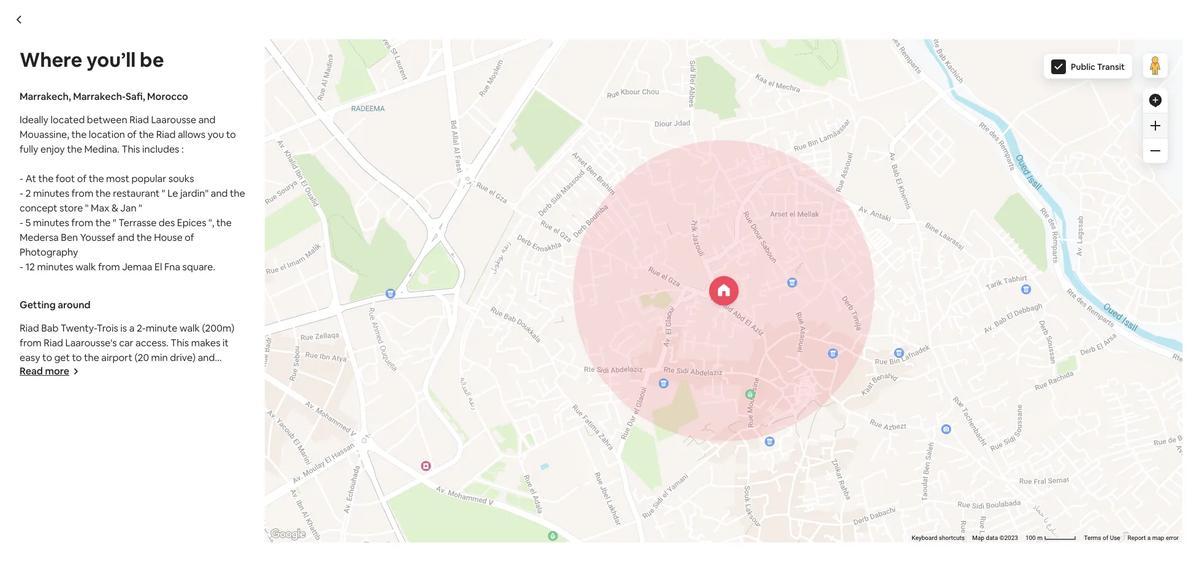 Task type: describe. For each thing, give the bounding box(es) containing it.
jardin" inside the - at the foot of the most popular souks - 2 minutes from the restaurant " le jardin" and the concept store " max & jan " - 5 minutes from the " terrasse des epices ", the medersa ben youssef and the house of photography - 12 minutes walk from jemaa el fna square.
[[180, 187, 209, 200]]

where
[[145, 366, 173, 379]]

laurent
[[127, 381, 161, 394]]

walk inside the - 2 minutes from the restaurant " le jardin" and the concept store " max & jan " - 5 minutes from the " terrasse des epices ", the medersa ben youssef and the house of photography - 12 minutes walk from jemaa el fna square.
[[314, 286, 334, 299]]

you'll
[[86, 47, 136, 72]]

2 for from the left
[[479, 449, 492, 462]]

0 vertical spatial google image
[[261, 154, 301, 170]]

time
[[652, 435, 673, 448]]

100
[[1026, 535, 1036, 542]]

el inside the - at the foot of the most popular souks - 2 minutes from the restaurant " le jardin" and the concept store " max & jan " - 5 minutes from the " terrasse des epices ", the medersa ben youssef and the house of photography - 12 minutes walk from jemaa el fna square.
[[155, 261, 162, 274]]

a for 100 m
[[1148, 535, 1151, 542]]

add a place to the map image
[[1149, 93, 1163, 108]]

during your stay
[[258, 544, 333, 556]]

map data ©2023 for 100 m
[[973, 535, 1019, 542]]

marrakech, for - 12 minutes walk from jemaa el fna square.
[[258, 189, 309, 202]]

report a map error for 500 m
[[890, 162, 941, 169]]

more for show more
[[285, 265, 310, 278]]

at for - at the foot of the most popular souks
[[264, 242, 274, 255]]

art
[[444, 420, 457, 433]]

a inside "riad bab twenty-trois is a 2-minute walk (200m) from riad laarousse's car access. this makes it easy to get to the airport (20 min drive) and outings to geliz (new town) where the majorelle gardens and yves saint laurent museum are located."
[[129, 322, 135, 335]]

or right money
[[656, 521, 663, 531]]

access.
[[136, 337, 169, 350]]

hosting.
[[471, 420, 507, 433]]

languages : english, français, italiano
[[606, 391, 770, 404]]

2 vertical spatial marrakech,
[[297, 420, 347, 433]]

it
[[223, 337, 229, 350]]

bab
[[41, 322, 58, 335]]

jan " inside the - 2 minutes from the restaurant " le jardin" and the concept store " max & jan " - 5 minutes from the " terrasse des epices ", the medersa ben youssef and the house of photography - 12 minutes walk from jemaa el fna square.
[[586, 256, 608, 269]]

long
[[494, 449, 514, 462]]

" terrasse inside the - 2 minutes from the restaurant " le jardin" and the concept store " max & jan " - 5 minutes from the " terrasse des epices ", the medersa ben youssef and the house of photography - 12 minutes walk from jemaa el fna square.
[[351, 271, 395, 284]]

français,
[[696, 391, 735, 404]]

your stay location, map pin image inside google map
showing 11 points of interest. region
[[709, 276, 739, 305]]

rate
[[652, 413, 670, 426]]

show more
[[258, 265, 310, 278]]

twenty-
[[61, 322, 97, 335]]

fully for - 2 minutes from the restaurant " le jardin" and the concept store " max & jan "
[[675, 212, 693, 225]]

marrakech- for - 12 minutes walk from jemaa el fna square.
[[311, 189, 364, 202]]

max inside the - 2 minutes from the restaurant " le jardin" and the concept store " max & jan " - 5 minutes from the " terrasse des epices ", the medersa ben youssef and the house of photography - 12 minutes walk from jemaa el fna square.
[[557, 256, 575, 269]]

keyboard for 500 m
[[667, 162, 692, 169]]

where
[[20, 47, 82, 72]]

learn more about the host, lambert. image
[[258, 510, 282, 534]]

town)
[[117, 366, 143, 379]]

within
[[677, 435, 705, 448]]

lover
[[258, 420, 283, 433]]

ideally for - 12 minutes walk from jemaa el fna square.
[[258, 212, 287, 225]]

fna inside the - 2 minutes from the restaurant " le jardin" and the concept store " max & jan " - 5 minutes from the " terrasse des epices ", the medersa ben youssef and the house of photography - 12 minutes walk from jemaa el fna square.
[[403, 286, 419, 299]]

medersa inside the - at the foot of the most popular souks - 2 minutes from the restaurant " le jardin" and the concept store " max & jan " - 5 minutes from the " terrasse des epices ", the medersa ben youssef and the house of photography - 12 minutes walk from jemaa el fna square.
[[20, 231, 59, 244]]

m for 100
[[1038, 535, 1043, 542]]

(200m)
[[202, 322, 235, 335]]

i
[[258, 449, 260, 462]]

money
[[631, 521, 654, 531]]

transit
[[1098, 61, 1125, 72]]

minute
[[146, 322, 177, 335]]

house inside the - 2 minutes from the restaurant " le jardin" and the concept store " max & jan " - 5 minutes from the " terrasse des epices ", the medersa ben youssef and the house of photography - 12 minutes walk from jemaa el fna square.
[[607, 271, 635, 284]]

house inside the - at the foot of the most popular souks - 2 minutes from the restaurant " le jardin" and the concept store " max & jan " - 5 minutes from the " terrasse des epices ", the medersa ben youssef and the house of photography - 12 minutes walk from jemaa el fna square.
[[154, 231, 183, 244]]

outside
[[713, 521, 738, 531]]

saint
[[102, 381, 125, 394]]

medina. for - 5 minutes from the " terrasse des epices ", the medersa ben youssef and the house of photography
[[739, 212, 775, 225]]

english,
[[660, 391, 694, 404]]

lover of marrakech, travel, decor and the art of hosting.
[[258, 420, 507, 433]]

includes for - 12 minutes walk from jemaa el fna square.
[[142, 143, 179, 156]]

yves
[[79, 381, 100, 394]]

majorelle
[[193, 366, 233, 379]]

2 inside the - at the foot of the most popular souks - 2 minutes from the restaurant " le jardin" and the concept store " max & jan " - 5 minutes from the " terrasse des epices ", the medersa ben youssef and the house of photography - 12 minutes walk from jemaa el fna square.
[[25, 187, 31, 200]]

geliz
[[68, 366, 90, 379]]

reviews
[[294, 391, 331, 404]]

makes
[[191, 337, 221, 350]]

drive)
[[170, 351, 196, 364]]

m for 500
[[792, 162, 798, 169]]

(new
[[92, 366, 114, 379]]

hour
[[720, 435, 741, 448]]

5 inside the - 2 minutes from the restaurant " le jardin" and the concept store " max & jan " - 5 minutes from the " terrasse des epices ", the medersa ben youssef and the house of photography - 12 minutes walk from jemaa el fna square.
[[264, 271, 269, 284]]

response time : within an hour
[[606, 435, 741, 448]]

epices ", inside the - at the foot of the most popular souks - 2 minutes from the restaurant " le jardin" and the concept store " max & jan " - 5 minutes from the " terrasse des epices ", the medersa ben youssef and the house of photography - 12 minutes walk from jemaa el fna square.
[[177, 216, 214, 229]]

report a map error for 100 m
[[1128, 535, 1179, 542]]

map for 100 m
[[973, 535, 985, 542]]

gardens
[[20, 381, 58, 394]]

you for - 5 minutes from the " terrasse des epices ", the medersa ben youssef and the house of photography
[[208, 128, 224, 141]]

and inside the "ideally located between riad laarousse and mouassine, the location of the riad allows you to fully enjoy the medina. this includes :"
[[198, 113, 216, 126]]

fully for - 5 minutes from the " terrasse des epices ", the medersa ben youssef and the house of photography
[[20, 143, 38, 156]]

le inside the - at the foot of the most popular souks - 2 minutes from the restaurant " le jardin" and the concept store " max & jan " - 5 minutes from the " terrasse des epices ", the medersa ben youssef and the house of photography - 12 minutes walk from jemaa el fna square.
[[168, 187, 178, 200]]

fna inside the - at the foot of the most popular souks - 2 minutes from the restaurant " le jardin" and the concept store " max & jan " - 5 minutes from the " terrasse des epices ", the medersa ben youssef and the house of photography - 12 minutes walk from jemaa el fna square.
[[164, 261, 180, 274]]

2-
[[137, 322, 146, 335]]

public
[[1071, 61, 1096, 72]]

& inside the - 2 minutes from the restaurant " le jardin" and the concept store " max & jan " - 5 minutes from the " terrasse des epices ", the medersa ben youssef and the house of photography - 12 minutes walk from jemaa el fna square.
[[578, 256, 584, 269]]

min
[[151, 351, 168, 364]]

show
[[258, 265, 283, 278]]

family
[[328, 464, 355, 477]]

includes for - 5 minutes from the " terrasse des epices ", the medersa ben youssef and the house of photography
[[797, 212, 834, 225]]

100 m
[[1026, 535, 1045, 542]]

map data ©2023 for 500 m
[[727, 162, 773, 169]]

of inside "i offer 2 riads in the medina of marrakech for rent for long weekends with family or friends!"
[[381, 449, 391, 462]]

transfer
[[739, 512, 766, 521]]

co-
[[258, 492, 275, 505]]

or inside "i offer 2 riads in the medina of marrakech for rent for long weekends with family or friends!"
[[357, 464, 367, 477]]

google map
showing 11 points of interest. region
[[192, 0, 1203, 562]]

popular for - at the foot of the most popular souks
[[370, 242, 405, 255]]

report a map error link for 100 m
[[1128, 535, 1179, 542]]

communicate
[[664, 521, 711, 531]]

100 m button
[[1022, 534, 1081, 543]]

from inside "riad bab twenty-trois is a 2-minute walk (200m) from riad laarousse's car access. this makes it easy to get to the airport (20 min drive) and outings to geliz (new town) where the majorelle gardens and yves saint laurent museum are located."
[[20, 337, 42, 350]]

friends!
[[369, 464, 402, 477]]

allows for - 5 minutes from the " terrasse des epices ", the medersa ben youssef and the house of photography
[[178, 128, 206, 141]]

0 horizontal spatial your
[[291, 544, 312, 556]]

2 inside the - 2 minutes from the restaurant " le jardin" and the concept store " max & jan " - 5 minutes from the " terrasse des epices ", the medersa ben youssef and the house of photography - 12 minutes walk from jemaa el fna square.
[[264, 256, 269, 269]]

never
[[718, 512, 737, 521]]

popular for - at the foot of the most popular souks - 2 minutes from the restaurant " le jardin" and the concept store " max & jan " - 5 minutes from the " terrasse des epices ", the medersa ben youssef and the house of photography - 12 minutes walk from jemaa el fna square.
[[132, 172, 166, 185]]

terms of use link for 500 m
[[846, 162, 883, 169]]

medersa inside the - 2 minutes from the restaurant " le jardin" and the concept store " max & jan " - 5 minutes from the " terrasse des epices ", the medersa ben youssef and the house of photography - 12 minutes walk from jemaa el fna square.
[[472, 271, 511, 284]]

ideally for - at the foot of the most popular souks - 2 minutes from the restaurant " le jardin" and the concept store " max & jan " - 5 minutes from the " terrasse des epices ", the medersa ben youssef and the house of photography - 12 minutes walk from jemaa el fna square.
[[20, 113, 48, 126]]

500 m
[[780, 162, 799, 169]]

des inside the - at the foot of the most popular souks - 2 minutes from the restaurant " le jardin" and the concept store " max & jan " - 5 minutes from the " terrasse des epices ", the medersa ben youssef and the house of photography - 12 minutes walk from jemaa el fna square.
[[159, 216, 175, 229]]

restaurant inside the - at the foot of the most popular souks - 2 minutes from the restaurant " le jardin" and the concept store " max & jan " - 5 minutes from the " terrasse des epices ", the medersa ben youssef and the house of photography - 12 minutes walk from jemaa el fna square.
[[113, 187, 160, 200]]

an
[[707, 435, 718, 448]]

4.87
[[809, 33, 823, 42]]

identity
[[363, 391, 398, 404]]

lambert
[[290, 515, 329, 528]]

report a map error link for 500 m
[[890, 162, 941, 169]]

co-hosts
[[258, 492, 301, 505]]

marrakech, marrakech-safi, morocco for - 12 minutes walk from jemaa el fna square.
[[258, 189, 427, 202]]

morocco for - 12 minutes walk from jemaa el fna square.
[[386, 189, 427, 202]]

chloé
[[375, 341, 412, 358]]

report for 500 m
[[890, 162, 908, 169]]

decor
[[379, 420, 405, 433]]

most for - at the foot of the most popular souks - 2 minutes from the restaurant " le jardin" and the concept store " max & jan " - 5 minutes from the " terrasse des epices ", the medersa ben youssef and the house of photography - 12 minutes walk from jemaa el fna square.
[[106, 172, 129, 185]]

more for read more
[[45, 365, 69, 378]]

keyboard shortcuts button for 500
[[667, 161, 720, 170]]

easy
[[20, 351, 40, 364]]

500
[[780, 162, 791, 169]]

enjoy for - 5 minutes from the " terrasse des epices ", the medersa ben youssef and the house of photography
[[695, 212, 720, 225]]

: inside the "ideally located between riad laarousse and mouassine, the location of the riad allows you to fully enjoy the medina. this includes :"
[[182, 143, 184, 156]]

read
[[20, 365, 43, 378]]

of inside to protect your payment, never transfer money or communicate outside of the airbnb website or app.
[[740, 521, 747, 531]]

protect
[[641, 512, 666, 521]]

report for 100 m
[[1128, 535, 1146, 542]]

error for 500 m
[[928, 162, 941, 169]]

contact
[[621, 475, 659, 488]]

contact host link
[[606, 467, 698, 497]]

- at the foot of the most popular souks
[[258, 242, 432, 255]]

or left app.
[[659, 531, 666, 541]]

terms of use for 500 m
[[846, 162, 883, 169]]

store inside the - at the foot of the most popular souks - 2 minutes from the restaurant " le jardin" and the concept store " max & jan " - 5 minutes from the " terrasse des epices ", the medersa ben youssef and the house of photography - 12 minutes walk from jemaa el fna square.
[[60, 202, 83, 215]]

zoom out image
[[1151, 146, 1161, 156]]

response for response time
[[606, 435, 650, 448]]

laarousse's
[[65, 337, 117, 350]]

trois
[[97, 322, 118, 335]]

jan " inside the - at the foot of the most popular souks - 2 minutes from the restaurant " le jardin" and the concept store " max & jan " - 5 minutes from the " terrasse des epices ", the medersa ben youssef and the house of photography - 12 minutes walk from jemaa el fna square.
[[120, 202, 142, 215]]

getting
[[20, 299, 56, 312]]

hosted
[[307, 341, 354, 358]]

500 m button
[[777, 161, 843, 170]]

weekends
[[258, 464, 304, 477]]

at for - at the foot of the most popular souks - 2 minutes from the restaurant " le jardin" and the concept store " max & jan " - 5 minutes from the " terrasse des epices ", the medersa ben youssef and the house of photography - 12 minutes walk from jemaa el fna square.
[[25, 172, 36, 185]]

el inside the - 2 minutes from the restaurant " le jardin" and the concept store " max & jan " - 5 minutes from the " terrasse des epices ", the medersa ben youssef and the house of photography - 12 minutes walk from jemaa el fna square.
[[393, 286, 400, 299]]

learn more about the host, lambert. image
[[258, 510, 282, 534]]

souks for - at the foot of the most popular souks - 2 minutes from the restaurant " le jardin" and the concept store " max & jan " - 5 minutes from the " terrasse des epices ", the medersa ben youssef and the house of photography - 12 minutes walk from jemaa el fna square.
[[169, 172, 194, 185]]

the inside to protect your payment, never transfer money or communicate outside of the airbnb website or app.
[[748, 521, 760, 531]]

italiano
[[737, 391, 770, 404]]

286
[[275, 391, 292, 404]]

response rate : 100%
[[606, 413, 698, 426]]



Task type: vqa. For each thing, say whether or not it's contained in the screenshot.
1st 4.94 from right
no



Task type: locate. For each thing, give the bounding box(es) containing it.
for right rent
[[479, 449, 492, 462]]

located for - at the foot of the most popular souks - 2 minutes from the restaurant " le jardin" and the concept store " max & jan " - 5 minutes from the " terrasse des epices ", the medersa ben youssef and the house of photography - 12 minutes walk from jemaa el fna square.
[[51, 113, 85, 126]]

your stay location, map pin image inside the google map
showing 8 points of interest. region
[[586, 8, 616, 38]]

identity verified
[[363, 391, 434, 404]]

marrakech, marrakech-safi, morocco up - at the foot of the most popular souks
[[258, 189, 427, 202]]

marrakech-
[[73, 90, 126, 103], [311, 189, 364, 202]]

ideally inside the "ideally located between riad laarousse and mouassine, the location of the riad allows you to fully enjoy the medina. this includes :"
[[20, 113, 48, 126]]

" terrasse inside the - at the foot of the most popular souks - 2 minutes from the restaurant " le jardin" and the concept store " max & jan " - 5 minutes from the " terrasse des epices ", the medersa ben youssef and the house of photography - 12 minutes walk from jemaa el fna square.
[[113, 216, 157, 229]]

location inside the "ideally located between riad laarousse and mouassine, the location of the riad allows you to fully enjoy the medina. this includes :"
[[89, 128, 125, 141]]

museum
[[164, 381, 202, 394]]

data left 100
[[986, 535, 999, 542]]

marrakech,
[[20, 90, 71, 103], [258, 189, 309, 202], [297, 420, 347, 433]]

jardin" inside the - 2 minutes from the restaurant " le jardin" and the concept store " max & jan " - 5 minutes from the " terrasse des epices ", the medersa ben youssef and the house of photography - 12 minutes walk from jemaa el fna square.
[[419, 256, 447, 269]]

& inside the - at the foot of the most popular souks - 2 minutes from the restaurant " le jardin" and the concept store " max & jan " - 5 minutes from the " terrasse des epices ", the medersa ben youssef and the house of photography - 12 minutes walk from jemaa el fna square.
[[112, 202, 118, 215]]

map for 100 m
[[1153, 535, 1165, 542]]

0 vertical spatial medersa
[[20, 231, 59, 244]]

12
[[25, 261, 35, 274], [264, 286, 273, 299]]

0 horizontal spatial most
[[106, 172, 129, 185]]

1 horizontal spatial house
[[607, 271, 635, 284]]

1 horizontal spatial ideally located between riad laarousse and mouassine, the location of the riad allows you to fully enjoy the medina. this includes :
[[258, 212, 839, 225]]

1 horizontal spatial marrakech, marrakech-safi, morocco
[[258, 189, 427, 202]]

1 horizontal spatial enjoy
[[695, 212, 720, 225]]

youssef
[[80, 231, 115, 244], [533, 271, 568, 284]]

foot for - at the foot of the most popular souks
[[294, 242, 313, 255]]

error
[[928, 162, 941, 169], [1166, 535, 1179, 542]]

0 horizontal spatial laarousse
[[151, 113, 196, 126]]

marrakech- down where you'll be
[[73, 90, 126, 103]]

the inside "i offer 2 riads in the medina of marrakech for rent for long weekends with family or friends!"
[[328, 449, 343, 462]]

1 vertical spatial this
[[777, 212, 795, 225]]

0 vertical spatial use
[[872, 162, 883, 169]]

2 vertical spatial 2
[[286, 449, 292, 462]]

safi, for - at the foot of the most popular souks - 2 minutes from the restaurant " le jardin" and the concept store " max & jan " - 5 minutes from the " terrasse des epices ", the medersa ben youssef and the house of photography - 12 minutes walk from jemaa el fna square.
[[126, 90, 145, 103]]

0 horizontal spatial jardin"
[[180, 187, 209, 200]]

walk inside the - at the foot of the most popular souks - 2 minutes from the restaurant " le jardin" and the concept store " max & jan " - 5 minutes from the " terrasse des epices ", the medersa ben youssef and the house of photography - 12 minutes walk from jemaa el fna square.
[[76, 261, 96, 274]]

0 horizontal spatial enjoy
[[40, 143, 65, 156]]

popular
[[132, 172, 166, 185], [370, 242, 405, 255]]

keyboard for 100 m
[[912, 535, 938, 542]]

12 inside the - at the foot of the most popular souks - 2 minutes from the restaurant " le jardin" and the concept store " max & jan " - 5 minutes from the " terrasse des epices ", the medersa ben youssef and the house of photography - 12 minutes walk from jemaa el fna square.
[[25, 261, 35, 274]]

walk down show more button
[[314, 286, 334, 299]]

terms for 100 m
[[1085, 535, 1102, 542]]

data for 100
[[986, 535, 999, 542]]

1 vertical spatial report
[[1128, 535, 1146, 542]]

1 vertical spatial 12
[[264, 286, 273, 299]]

2015
[[378, 362, 396, 373]]

map for 500 m
[[915, 162, 927, 169]]

where you'll be dialog
[[0, 0, 1203, 562]]

1 horizontal spatial jan "
[[586, 256, 608, 269]]

jemaa inside the - 2 minutes from the restaurant " le jardin" and the concept store " max & jan " - 5 minutes from the " terrasse des epices ", the medersa ben youssef and the house of photography - 12 minutes walk from jemaa el fna square.
[[360, 286, 391, 299]]

1 horizontal spatial ideally
[[258, 212, 287, 225]]

1 horizontal spatial a
[[910, 162, 913, 169]]

5 inside the - at the foot of the most popular souks - 2 minutes from the restaurant " le jardin" and the concept store " max & jan " - 5 minutes from the " terrasse des epices ", the medersa ben youssef and the house of photography - 12 minutes walk from jemaa el fna square.
[[25, 216, 31, 229]]

0 horizontal spatial foot
[[56, 172, 75, 185]]

ideally located between riad laarousse and mouassine, the location of the riad allows you to fully enjoy the medina. this includes : inside where you'll be dialog
[[20, 113, 236, 156]]

1 vertical spatial includes
[[797, 212, 834, 225]]

5
[[25, 216, 31, 229], [264, 271, 269, 284]]

your left stay
[[291, 544, 312, 556]]

between inside the "ideally located between riad laarousse and mouassine, the location of the riad allows you to fully enjoy the medina. this includes :"
[[87, 113, 127, 126]]

located.
[[20, 396, 56, 408]]

1 vertical spatial foot
[[294, 242, 313, 255]]

concept inside the - at the foot of the most popular souks - 2 minutes from the restaurant " le jardin" and the concept store " max & jan " - 5 minutes from the " terrasse des epices ", the medersa ben youssef and the house of photography - 12 minutes walk from jemaa el fna square.
[[20, 202, 57, 215]]

0 vertical spatial des
[[159, 216, 175, 229]]

laarousse for - at the foot of the most popular souks - 2 minutes from the restaurant " le jardin" and the concept store " max & jan " - 5 minutes from the " terrasse des epices ", the medersa ben youssef and the house of photography - 12 minutes walk from jemaa el fna square.
[[151, 113, 196, 126]]

0 horizontal spatial jan "
[[120, 202, 142, 215]]

in
[[336, 362, 342, 373], [318, 449, 326, 462]]

morocco for - at the foot of the most popular souks - 2 minutes from the restaurant " le jardin" and the concept store " max & jan " - 5 minutes from the " terrasse des epices ", the medersa ben youssef and the house of photography - 12 minutes walk from jemaa el fna square.
[[147, 90, 188, 103]]

1 horizontal spatial report a map error
[[1128, 535, 1179, 542]]

response
[[606, 413, 650, 426], [606, 435, 650, 448]]

0 horizontal spatial fna
[[164, 261, 180, 274]]

location for - 5 minutes from the " terrasse des epices ", the medersa ben youssef and the house of photography
[[89, 128, 125, 141]]

m right 100
[[1038, 535, 1043, 542]]

ideally located between riad laarousse and mouassine, the location of the riad allows you to fully enjoy the medina. this includes : for - 5 minutes from the " terrasse des epices ", the medersa ben youssef and the house of photography
[[20, 113, 236, 156]]

map
[[727, 162, 739, 169], [973, 535, 985, 542]]

m inside button
[[1038, 535, 1043, 542]]

1 horizontal spatial for
[[479, 449, 492, 462]]

1 horizontal spatial concept
[[486, 256, 523, 269]]

medina. inside the "ideally located between riad laarousse and mouassine, the location of the riad allows you to fully enjoy the medina. this includes :"
[[84, 143, 120, 156]]

1 horizontal spatial location
[[525, 212, 561, 225]]

12 inside the - 2 minutes from the restaurant " le jardin" and the concept store " max & jan " - 5 minutes from the " terrasse des epices ", the medersa ben youssef and the house of photography - 12 minutes walk from jemaa el fna square.
[[264, 286, 273, 299]]

0 vertical spatial jardin"
[[180, 187, 209, 200]]

error inside where you'll be dialog
[[1166, 535, 1179, 542]]

includes inside the "ideally located between riad laarousse and mouassine, the location of the riad allows you to fully enjoy the medina. this includes :"
[[142, 143, 179, 156]]

google map
showing 8 points of interest. region
[[233, 0, 1018, 174]]

website
[[631, 531, 658, 541]]

data for 500
[[741, 162, 753, 169]]

you
[[208, 128, 224, 141], [644, 212, 660, 225]]

0 horizontal spatial your stay location, map pin image
[[586, 8, 616, 38]]

ideally
[[20, 113, 48, 126], [258, 212, 287, 225]]

map data ©2023 left 500
[[727, 162, 773, 169]]

zoom in image
[[1151, 121, 1161, 131]]

keyboard shortcuts for 500
[[667, 162, 720, 169]]

square. inside the - 2 minutes from the restaurant " le jardin" and the concept store " max & jan " - 5 minutes from the " terrasse des epices ", the medersa ben youssef and the house of photography - 12 minutes walk from jemaa el fna square.
[[421, 286, 454, 299]]

this for - 12 minutes walk from jemaa el fna square.
[[122, 143, 140, 156]]

2 vertical spatial this
[[171, 337, 189, 350]]

keyboard shortcuts button for 100
[[912, 534, 965, 543]]

popular inside the - at the foot of the most popular souks - 2 minutes from the restaurant " le jardin" and the concept store " max & jan " - 5 minutes from the " terrasse des epices ", the medersa ben youssef and the house of photography - 12 minutes walk from jemaa el fna square.
[[132, 172, 166, 185]]

in for offer
[[318, 449, 326, 462]]

chloé is a superhost. learn more about chloé. image
[[258, 337, 297, 377], [258, 337, 297, 377]]

1 horizontal spatial between
[[325, 212, 366, 225]]

use for 100 m
[[1110, 535, 1121, 542]]

enjoy for - 12 minutes walk from jemaa el fna square.
[[40, 143, 65, 156]]

1 vertical spatial allows
[[614, 212, 642, 225]]

0 vertical spatial map
[[727, 162, 739, 169]]

you for - 2 minutes from the restaurant " le jardin" and the concept store " max & jan "
[[644, 212, 660, 225]]

keyboard inside where you'll be dialog
[[912, 535, 938, 542]]

marrakech, for - at the foot of the most popular souks - 2 minutes from the restaurant " le jardin" and the concept store " max & jan " - 5 minutes from the " terrasse des epices ", the medersa ben youssef and the house of photography - 12 minutes walk from jemaa el fna square.
[[20, 90, 71, 103]]

epices ", inside the - 2 minutes from the restaurant " le jardin" and the concept store " max & jan " - 5 minutes from the " terrasse des epices ", the medersa ben youssef and the house of photography - 12 minutes walk from jemaa el fna square.
[[415, 271, 453, 284]]

between down you'll
[[87, 113, 127, 126]]

january
[[344, 362, 376, 373]]

terms of use link right "100 m" button
[[1085, 535, 1121, 542]]

terms of use link inside where you'll be dialog
[[1085, 535, 1121, 542]]

google image inside where you'll be dialog
[[268, 527, 308, 543]]

offer
[[262, 449, 284, 462]]

marrakech, inside where you'll be dialog
[[20, 90, 71, 103]]

1 horizontal spatial m
[[1038, 535, 1043, 542]]

1 vertical spatial located
[[289, 212, 323, 225]]

souks for - at the foot of the most popular souks
[[407, 242, 432, 255]]

1 horizontal spatial max
[[557, 256, 575, 269]]

1 horizontal spatial report
[[1128, 535, 1146, 542]]

terms of use link for 100 m
[[1085, 535, 1121, 542]]

square. inside the - at the foot of the most popular souks - 2 minutes from the restaurant " le jardin" and the concept store " max & jan " - 5 minutes from the " terrasse des epices ", the medersa ben youssef and the house of photography - 12 minutes walk from jemaa el fna square.
[[182, 261, 215, 274]]

0 horizontal spatial epices ",
[[177, 216, 214, 229]]

allows
[[178, 128, 206, 141], [614, 212, 642, 225]]

riad bab twenty-trois is a 2-minute walk (200m) from riad laarousse's car access. this makes it easy to get to the airport (20 min drive) and outings to geliz (new town) where the majorelle gardens and yves saint laurent museum are located.
[[20, 322, 235, 408]]

keyboard shortcuts for 100
[[912, 535, 965, 542]]

1 vertical spatial medina.
[[739, 212, 775, 225]]

1 horizontal spatial map
[[1153, 535, 1165, 542]]

- at the foot of the most popular souks - 2 minutes from the restaurant " le jardin" and the concept store " max & jan " - 5 minutes from the " terrasse des epices ", the medersa ben youssef and the house of photography - 12 minutes walk from jemaa el fna square.
[[20, 172, 245, 274]]

enjoy
[[40, 143, 65, 156], [695, 212, 720, 225]]

2 inside "i offer 2 riads in the medina of marrakech for rent for long weekends with family or friends!"
[[286, 449, 292, 462]]

riads
[[294, 449, 316, 462]]

use inside where you'll be dialog
[[1110, 535, 1121, 542]]

or down medina
[[357, 464, 367, 477]]

©2023 left 100
[[1000, 535, 1019, 542]]

terms right "100 m" button
[[1085, 535, 1102, 542]]

safi, for - 12 minutes walk from jemaa el fna square.
[[364, 189, 383, 202]]

most inside the - at the foot of the most popular souks - 2 minutes from the restaurant " le jardin" and the concept store " max & jan " - 5 minutes from the " terrasse des epices ", the medersa ben youssef and the house of photography - 12 minutes walk from jemaa el fna square.
[[106, 172, 129, 185]]

1 for from the left
[[443, 449, 456, 462]]

photography inside the - at the foot of the most popular souks - 2 minutes from the restaurant " le jardin" and the concept store " max & jan " - 5 minutes from the " terrasse des epices ", the medersa ben youssef and the house of photography - 12 minutes walk from jemaa el fna square.
[[20, 246, 78, 259]]

terms of use link
[[846, 162, 883, 169], [1085, 535, 1121, 542]]

your up app.
[[668, 512, 683, 521]]

12 up getting
[[25, 261, 35, 274]]

terms inside where you'll be dialog
[[1085, 535, 1102, 542]]

des inside the - 2 minutes from the restaurant " le jardin" and the concept store " max & jan " - 5 minutes from the " terrasse des epices ", the medersa ben youssef and the house of photography - 12 minutes walk from jemaa el fna square.
[[397, 271, 413, 284]]

terms
[[846, 162, 864, 169], [1085, 535, 1102, 542]]

0 horizontal spatial located
[[51, 113, 85, 126]]

drag pegman onto the map to open street view image
[[1144, 53, 1168, 78]]

terms for 500 m
[[846, 162, 864, 169]]

1 horizontal spatial square.
[[421, 286, 454, 299]]

in up with
[[318, 449, 326, 462]]

©2023 left 500
[[754, 162, 773, 169]]

payment,
[[685, 512, 717, 521]]

read more
[[20, 365, 69, 378]]

airbnb
[[761, 521, 784, 531]]

rent
[[458, 449, 476, 462]]

1 vertical spatial popular
[[370, 242, 405, 255]]

marrakech- for - at the foot of the most popular souks - 2 minutes from the restaurant " le jardin" and the concept store " max & jan " - 5 minutes from the " terrasse des epices ", the medersa ben youssef and the house of photography - 12 minutes walk from jemaa el fna square.
[[73, 90, 126, 103]]

1 horizontal spatial safi,
[[364, 189, 383, 202]]

located inside the "ideally located between riad laarousse and mouassine, the location of the riad allows you to fully enjoy the medina. this includes :"
[[51, 113, 85, 126]]

terms of use
[[846, 162, 883, 169], [1085, 535, 1121, 542]]

1 horizontal spatial terms of use
[[1085, 535, 1121, 542]]

1 vertical spatial ©2023
[[1000, 535, 1019, 542]]

photography
[[20, 246, 78, 259], [649, 271, 707, 284]]

1 horizontal spatial des
[[397, 271, 413, 284]]

between up - at the foot of the most popular souks
[[325, 212, 366, 225]]

1 horizontal spatial shortcuts
[[939, 535, 965, 542]]

host
[[661, 475, 683, 488]]

response for response rate
[[606, 413, 650, 426]]

where you'll be
[[20, 47, 164, 72]]

marrakech, marrakech-safi, morocco down you'll
[[20, 90, 188, 103]]

fully inside where you'll be dialog
[[20, 143, 38, 156]]

fully
[[20, 143, 38, 156], [675, 212, 693, 225]]

location for - 2 minutes from the restaurant " le jardin" and the concept store " max & jan "
[[525, 212, 561, 225]]

1 horizontal spatial at
[[264, 242, 274, 255]]

safi, down be
[[126, 90, 145, 103]]

foot for - at the foot of the most popular souks - 2 minutes from the restaurant " le jardin" and the concept store " max & jan " - 5 minutes from the " terrasse des epices ", the medersa ben youssef and the house of photography - 12 minutes walk from jemaa el fna square.
[[56, 172, 75, 185]]

restaurant
[[113, 187, 160, 200], [351, 256, 398, 269]]

0 vertical spatial &
[[112, 202, 118, 215]]

keyboard shortcuts inside where you'll be dialog
[[912, 535, 965, 542]]

map inside where you'll be dialog
[[973, 535, 985, 542]]

ben inside the - 2 minutes from the restaurant " le jardin" and the concept store " max & jan " - 5 minutes from the " terrasse des epices ", the medersa ben youssef and the house of photography - 12 minutes walk from jemaa el fna square.
[[513, 271, 531, 284]]

map left 100
[[973, 535, 985, 542]]

shortcuts inside where you'll be dialog
[[939, 535, 965, 542]]

1 vertical spatial ben
[[513, 271, 531, 284]]

2 horizontal spatial 2
[[286, 449, 292, 462]]

0 horizontal spatial terms of use link
[[846, 162, 883, 169]]

a for 500 m
[[910, 162, 913, 169]]

4.87 · 247 reviews
[[809, 33, 869, 42]]

youssef inside the - at the foot of the most popular souks - 2 minutes from the restaurant " le jardin" and the concept store " max & jan " - 5 minutes from the " terrasse des epices ", the medersa ben youssef and the house of photography - 12 minutes walk from jemaa el fna square.
[[80, 231, 115, 244]]

app.
[[668, 531, 683, 541]]

1 horizontal spatial fully
[[675, 212, 693, 225]]

1 horizontal spatial epices ",
[[415, 271, 453, 284]]

most for - at the foot of the most popular souks
[[344, 242, 368, 255]]

0 vertical spatial terms
[[846, 162, 864, 169]]

terms of use right 500 m button
[[846, 162, 883, 169]]

of inside the "ideally located between riad laarousse and mouassine, the location of the riad allows you to fully enjoy the medina. this includes :"
[[127, 128, 137, 141]]

(20
[[135, 351, 149, 364]]

1 vertical spatial your
[[291, 544, 312, 556]]

data inside where you'll be dialog
[[986, 535, 999, 542]]

:
[[182, 143, 184, 156], [836, 212, 839, 225], [655, 391, 658, 404], [670, 413, 673, 426], [673, 435, 675, 448]]

medina
[[345, 449, 379, 462]]

0 horizontal spatial &
[[112, 202, 118, 215]]

max
[[91, 202, 109, 215], [557, 256, 575, 269]]

souks inside the - at the foot of the most popular souks - 2 minutes from the restaurant " le jardin" and the concept store " max & jan " - 5 minutes from the " terrasse des epices ", the medersa ben youssef and the house of photography - 12 minutes walk from jemaa el fna square.
[[169, 172, 194, 185]]

-
[[20, 172, 23, 185], [20, 187, 23, 200], [20, 216, 23, 229], [258, 242, 262, 255], [258, 256, 262, 269], [20, 261, 23, 274], [258, 271, 262, 284], [258, 286, 262, 299]]

report
[[890, 162, 908, 169], [1128, 535, 1146, 542]]

in inside hosted by chloé joined in january 2015
[[336, 362, 342, 373]]

your
[[668, 512, 683, 521], [291, 544, 312, 556]]

le inside the - 2 minutes from the restaurant " le jardin" and the concept store " max & jan " - 5 minutes from the " terrasse des epices ", the medersa ben youssef and the house of photography - 12 minutes walk from jemaa el fna square.
[[406, 256, 416, 269]]

1 vertical spatial map
[[1153, 535, 1165, 542]]

response down response rate : 100%
[[606, 435, 650, 448]]

0 horizontal spatial keyboard
[[667, 162, 692, 169]]

restaurant inside the - 2 minutes from the restaurant " le jardin" and the concept store " max & jan " - 5 minutes from the " terrasse des epices ", the medersa ben youssef and the house of photography - 12 minutes walk from jemaa el fna square.
[[351, 256, 398, 269]]

terms of use link right 500 m button
[[846, 162, 883, 169]]

allows inside the "ideally located between riad laarousse and mouassine, the location of the riad allows you to fully enjoy the medina. this includes :"
[[178, 128, 206, 141]]

minutes
[[33, 187, 69, 200], [33, 216, 69, 229], [271, 256, 308, 269], [37, 261, 73, 274], [271, 271, 308, 284], [275, 286, 312, 299]]

2 horizontal spatial this
[[777, 212, 795, 225]]

marrakech- up - at the foot of the most popular souks
[[311, 189, 364, 202]]

0 horizontal spatial marrakech-
[[73, 90, 126, 103]]

use for 500 m
[[872, 162, 883, 169]]

0 horizontal spatial ©2023
[[754, 162, 773, 169]]

report a map error inside where you'll be dialog
[[1128, 535, 1179, 542]]

map left 500
[[727, 162, 739, 169]]

this for - 5 minutes from the " terrasse des epices ", the medersa ben youssef and the house of photography
[[777, 212, 795, 225]]

your inside to protect your payment, never transfer money or communicate outside of the airbnb website or app.
[[668, 512, 683, 521]]

0 horizontal spatial 12
[[25, 261, 35, 274]]

1 horizontal spatial ©2023
[[1000, 535, 1019, 542]]

walk inside "riad bab twenty-trois is a 2-minute walk (200m) from riad laarousse's car access. this makes it easy to get to the airport (20 min drive) and outings to geliz (new town) where the majorelle gardens and yves saint laurent museum are located."
[[180, 322, 200, 335]]

at inside the - at the foot of the most popular souks - 2 minutes from the restaurant " le jardin" and the concept store " max & jan " - 5 minutes from the " terrasse des epices ", the medersa ben youssef and the house of photography - 12 minutes walk from jemaa el fna square.
[[25, 172, 36, 185]]

el
[[155, 261, 162, 274], [393, 286, 400, 299]]

allows for - 2 minutes from the restaurant " le jardin" and the concept store " max & jan "
[[614, 212, 642, 225]]

1 vertical spatial youssef
[[533, 271, 568, 284]]

1 vertical spatial walk
[[314, 286, 334, 299]]

more right show
[[285, 265, 310, 278]]

with
[[306, 464, 326, 477]]

foot inside the - at the foot of the most popular souks - 2 minutes from the restaurant " le jardin" and the concept store " max & jan " - 5 minutes from the " terrasse des epices ", the medersa ben youssef and the house of photography - 12 minutes walk from jemaa el fna square.
[[56, 172, 75, 185]]

data left 500
[[741, 162, 753, 169]]

safi, inside where you'll be dialog
[[126, 90, 145, 103]]

ideally located between riad laarousse and mouassine, the location of the riad allows you to fully enjoy the medina. this includes : for - 2 minutes from the restaurant " le jardin" and the concept store " max & jan "
[[258, 212, 839, 225]]

medina. for - 12 minutes walk from jemaa el fna square.
[[84, 143, 120, 156]]

response down languages
[[606, 413, 650, 426]]

photography inside the - 2 minutes from the restaurant " le jardin" and the concept store " max & jan " - 5 minutes from the " terrasse des epices ", the medersa ben youssef and the house of photography - 12 minutes walk from jemaa el fna square.
[[649, 271, 707, 284]]

0 vertical spatial marrakech,
[[20, 90, 71, 103]]

verified
[[400, 391, 434, 404]]

247
[[829, 33, 841, 42]]

square.
[[182, 261, 215, 274], [421, 286, 454, 299]]

between for - 12 minutes walk from jemaa el fna square.
[[325, 212, 366, 225]]

©2023 for 500 m
[[754, 162, 773, 169]]

1 vertical spatial between
[[325, 212, 366, 225]]

marrakech- inside where you'll be dialog
[[73, 90, 126, 103]]

©2023 for 100 m
[[1000, 535, 1019, 542]]

0 horizontal spatial ideally located between riad laarousse and mouassine, the location of the riad allows you to fully enjoy the medina. this includes :
[[20, 113, 236, 156]]

1 vertical spatial jemaa
[[360, 286, 391, 299]]

your stay location, map pin image
[[586, 8, 616, 38], [709, 276, 739, 305]]

contact host
[[621, 475, 683, 488]]

marrakech
[[393, 449, 440, 462]]

more inside where you'll be dialog
[[45, 365, 69, 378]]

map data ©2023 inside where you'll be dialog
[[973, 535, 1019, 542]]

in right joined
[[336, 362, 342, 373]]

fna
[[164, 261, 180, 274], [403, 286, 419, 299]]

1 horizontal spatial " terrasse
[[351, 271, 395, 284]]

mouassine, for - at the foot of the most popular souks - 2 minutes from the restaurant " le jardin" and the concept store " max & jan " - 5 minutes from the " terrasse des epices ", the medersa ben youssef and the house of photography - 12 minutes walk from jemaa el fna square.
[[20, 128, 69, 141]]

0 vertical spatial laarousse
[[151, 113, 196, 126]]

of inside the - 2 minutes from the restaurant " le jardin" and the concept store " max & jan " - 5 minutes from the " terrasse des epices ", the medersa ben youssef and the house of photography - 12 minutes walk from jemaa el fna square.
[[637, 271, 647, 284]]

morocco inside where you'll be dialog
[[147, 90, 188, 103]]

more down 'get'
[[45, 365, 69, 378]]

m inside button
[[792, 162, 798, 169]]

error for 100 m
[[1166, 535, 1179, 542]]

1 horizontal spatial 5
[[264, 271, 269, 284]]

located for - 12 minutes walk from jemaa el fna square.
[[289, 212, 323, 225]]

during
[[258, 544, 289, 556]]

walk up around
[[76, 261, 96, 274]]

©2023 inside where you'll be dialog
[[1000, 535, 1019, 542]]

0 horizontal spatial error
[[928, 162, 941, 169]]

1 horizontal spatial laarousse
[[389, 212, 435, 225]]

walk up makes
[[180, 322, 200, 335]]

1 vertical spatial enjoy
[[695, 212, 720, 225]]

to protect your payment, never transfer money or communicate outside of the airbnb website or app.
[[631, 512, 784, 541]]

terms of use for 100 m
[[1085, 535, 1121, 542]]

0 horizontal spatial keyboard shortcuts button
[[667, 161, 720, 170]]

100%
[[675, 413, 698, 426]]

store inside the - 2 minutes from the restaurant " le jardin" and the concept store " max & jan " - 5 minutes from the " terrasse des epices ", the medersa ben youssef and the house of photography - 12 minutes walk from jemaa el fna square.
[[526, 256, 549, 269]]

youssef inside the - 2 minutes from the restaurant " le jardin" and the concept store " max & jan " - 5 minutes from the " terrasse des epices ", the medersa ben youssef and the house of photography - 12 minutes walk from jemaa el fna square.
[[533, 271, 568, 284]]

jemaa
[[122, 261, 152, 274], [360, 286, 391, 299]]

le
[[168, 187, 178, 200], [406, 256, 416, 269]]

jan "
[[120, 202, 142, 215], [586, 256, 608, 269]]

hosts
[[275, 492, 301, 505]]

in for by
[[336, 362, 342, 373]]

0 vertical spatial more
[[285, 265, 310, 278]]

1 vertical spatial 2
[[264, 256, 269, 269]]

laarousse inside where you'll be dialog
[[151, 113, 196, 126]]

map for 500 m
[[727, 162, 739, 169]]

0 horizontal spatial map
[[915, 162, 927, 169]]

1 horizontal spatial restaurant
[[351, 256, 398, 269]]

map data ©2023 left 100
[[973, 535, 1019, 542]]

1 vertical spatial use
[[1110, 535, 1121, 542]]

shortcuts
[[694, 162, 720, 169], [939, 535, 965, 542]]

1 horizontal spatial walk
[[180, 322, 200, 335]]

1 vertical spatial ideally located between riad laarousse and mouassine, the location of the riad allows you to fully enjoy the medina. this includes :
[[258, 212, 839, 225]]

1 vertical spatial &
[[578, 256, 584, 269]]

this inside "riad bab twenty-trois is a 2-minute walk (200m) from riad laarousse's car access. this makes it easy to get to the airport (20 min drive) and outings to geliz (new town) where the majorelle gardens and yves saint laurent museum are located."
[[171, 337, 189, 350]]

1 horizontal spatial keyboard shortcuts
[[912, 535, 965, 542]]

for left rent
[[443, 449, 456, 462]]

2
[[25, 187, 31, 200], [264, 256, 269, 269], [286, 449, 292, 462]]

jemaa inside the - at the foot of the most popular souks - 2 minutes from the restaurant " le jardin" and the concept store " max & jan " - 5 minutes from the " terrasse des epices ", the medersa ben youssef and the house of photography - 12 minutes walk from jemaa el fna square.
[[122, 261, 152, 274]]

between for - at the foot of the most popular souks - 2 minutes from the restaurant " le jardin" and the concept store " max & jan " - 5 minutes from the " terrasse des epices ", the medersa ben youssef and the house of photography - 12 minutes walk from jemaa el fna square.
[[87, 113, 127, 126]]

0 horizontal spatial walk
[[76, 261, 96, 274]]

keyboard shortcuts button
[[667, 161, 720, 170], [912, 534, 965, 543]]

0 horizontal spatial 5
[[25, 216, 31, 229]]

outings
[[20, 366, 53, 379]]

1 horizontal spatial jardin"
[[419, 256, 447, 269]]

google image
[[261, 154, 301, 170], [268, 527, 308, 543]]

0 vertical spatial store
[[60, 202, 83, 215]]

0 horizontal spatial use
[[872, 162, 883, 169]]

shortcuts for 100
[[939, 535, 965, 542]]

laarousse for - 12 minutes walk from jemaa el fna square.
[[389, 212, 435, 225]]

enjoy inside the "ideally located between riad laarousse and mouassine, the location of the riad allows you to fully enjoy the medina. this includes :"
[[40, 143, 65, 156]]

or
[[357, 464, 367, 477], [656, 521, 663, 531], [659, 531, 666, 541]]

1 response from the top
[[606, 413, 650, 426]]

12 down show
[[264, 286, 273, 299]]

&
[[112, 202, 118, 215], [578, 256, 584, 269]]

reviews
[[843, 33, 869, 42]]

des
[[159, 216, 175, 229], [397, 271, 413, 284]]

ben inside the - at the foot of the most popular souks - 2 minutes from the restaurant " le jardin" and the concept store " max & jan " - 5 minutes from the " terrasse des epices ", the medersa ben youssef and the house of photography - 12 minutes walk from jemaa el fna square.
[[61, 231, 78, 244]]

marrakech, marrakech-safi, morocco inside where you'll be dialog
[[20, 90, 188, 103]]

m right 500
[[792, 162, 798, 169]]

house
[[154, 231, 183, 244], [607, 271, 635, 284]]

map inside where you'll be dialog
[[1153, 535, 1165, 542]]

terms of use right "100 m" button
[[1085, 535, 1121, 542]]

0 vertical spatial house
[[154, 231, 183, 244]]

1 vertical spatial mouassine,
[[456, 212, 506, 225]]

0 vertical spatial terms of use link
[[846, 162, 883, 169]]

2 response from the top
[[606, 435, 650, 448]]

0 vertical spatial max
[[91, 202, 109, 215]]

concept inside the - 2 minutes from the restaurant " le jardin" and the concept store " max & jan " - 5 minutes from the " terrasse des epices ", the medersa ben youssef and the house of photography - 12 minutes walk from jemaa el fna square.
[[486, 256, 523, 269]]

1 vertical spatial des
[[397, 271, 413, 284]]

max inside the - at the foot of the most popular souks - 2 minutes from the restaurant " le jardin" and the concept store " max & jan " - 5 minutes from the " terrasse des epices ", the medersa ben youssef and the house of photography - 12 minutes walk from jemaa el fna square.
[[91, 202, 109, 215]]

airport
[[101, 351, 132, 364]]

shortcuts for 500
[[694, 162, 720, 169]]

safi, up - at the foot of the most popular souks
[[364, 189, 383, 202]]

0 horizontal spatial max
[[91, 202, 109, 215]]

getting around
[[20, 299, 91, 312]]

public transit
[[1071, 61, 1125, 72]]

get
[[54, 351, 70, 364]]

mouassine, for - 12 minutes walk from jemaa el fna square.
[[456, 212, 506, 225]]

languages
[[606, 391, 655, 404]]

0 vertical spatial el
[[155, 261, 162, 274]]

mouassine, inside the "ideally located between riad laarousse and mouassine, the location of the riad allows you to fully enjoy the medina. this includes :"
[[20, 128, 69, 141]]

report inside where you'll be dialog
[[1128, 535, 1146, 542]]

0 horizontal spatial marrakech, marrakech-safi, morocco
[[20, 90, 188, 103]]

terms right 500 m button
[[846, 162, 864, 169]]

marrakech, marrakech-safi, morocco for - at the foot of the most popular souks - 2 minutes from the restaurant " le jardin" and the concept store " max & jan " - 5 minutes from the " terrasse des epices ", the medersa ben youssef and the house of photography - 12 minutes walk from jemaa el fna square.
[[20, 90, 188, 103]]



